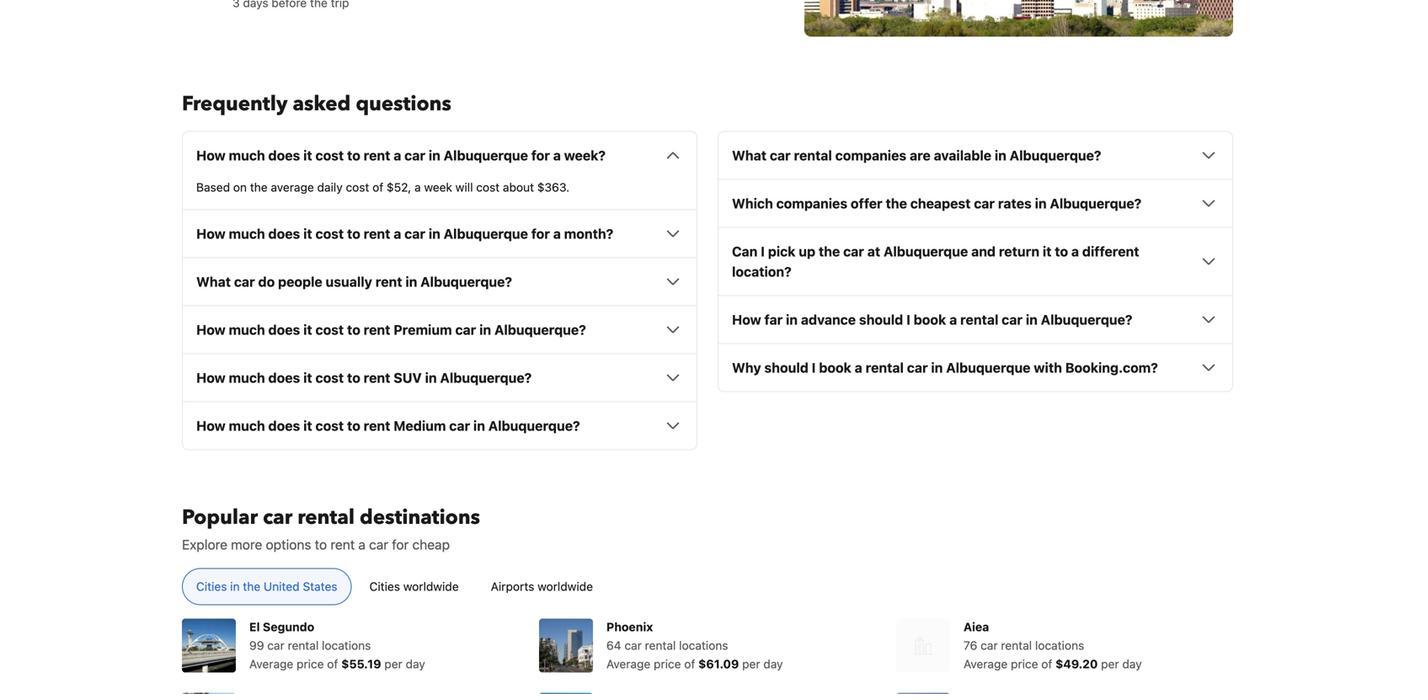 Task type: vqa. For each thing, say whether or not it's contained in the screenshot.
bottom companies
yes



Task type: describe. For each thing, give the bounding box(es) containing it.
a beautiful view of albuquerque image
[[805, 0, 1234, 36]]

in down how much does it cost to rent a car in albuquerque for a month?
[[406, 274, 417, 290]]

based
[[196, 180, 230, 194]]

how much does it cost to rent a car in albuquerque for a month?
[[196, 226, 614, 242]]

different
[[1083, 243, 1140, 259]]

a inside can i pick up the car at albuquerque and return it to a different location?
[[1072, 243, 1080, 259]]

day for aiea 76 car rental locations average price of $49.20 per day
[[1123, 657, 1142, 671]]

premium
[[394, 322, 452, 338]]

can i pick up the car at albuquerque and return it to a different location?
[[732, 243, 1140, 280]]

pick
[[768, 243, 796, 259]]

united
[[264, 580, 300, 594]]

car inside phoenix 64 car rental locations average price of $61.09 per day
[[625, 639, 642, 653]]

car up $52,
[[405, 147, 426, 163]]

price for aiea 76 car rental locations average price of $49.20 per day
[[1011, 657, 1039, 671]]

how for how much does it cost to rent a car in albuquerque for a week?
[[196, 147, 226, 163]]

to for how much does it cost to rent suv in albuquerque?
[[347, 370, 361, 386]]

frequently asked questions
[[182, 90, 452, 118]]

car inside el segundo 99 car rental locations average price of $55.19 per day
[[267, 639, 285, 653]]

64
[[607, 639, 622, 653]]

to for how much does it cost to rent a car in albuquerque for a month?
[[347, 226, 361, 242]]

which
[[732, 195, 774, 211]]

suv
[[394, 370, 422, 386]]

0 vertical spatial should
[[860, 312, 904, 328]]

location?
[[732, 264, 792, 280]]

rent for how much does it cost to rent a car in albuquerque for a month?
[[364, 226, 391, 242]]

locations inside el segundo 99 car rental locations average price of $55.19 per day
[[322, 639, 371, 653]]

day for phoenix 64 car rental locations average price of $61.09 per day
[[764, 657, 783, 671]]

cities in the united states button
[[182, 568, 352, 605]]

much for how much does it cost to rent a car in albuquerque for a month?
[[229, 226, 265, 242]]

$363.
[[538, 180, 570, 194]]

based on the average daily cost of $52, a week will cost about $363.
[[196, 180, 570, 194]]

what car do people usually rent in albuquerque? button
[[196, 272, 683, 292]]

states
[[303, 580, 338, 594]]

airports worldwide
[[491, 580, 593, 594]]

rental inside aiea 76 car rental locations average price of $49.20 per day
[[1002, 639, 1032, 653]]

of inside phoenix 64 car rental locations average price of $61.09 per day
[[685, 657, 696, 671]]

how much does it cost to rent suv in albuquerque? button
[[196, 368, 683, 388]]

companies inside which companies offer the cheapest car rates in albuquerque? 'dropdown button'
[[777, 195, 848, 211]]

worldwide for cities worldwide
[[404, 580, 459, 594]]

how much does it cost to rent a car in albuquerque for a month? button
[[196, 224, 683, 244]]

in inside dropdown button
[[474, 418, 485, 434]]

the inside 'cities in the united states' button
[[243, 580, 261, 594]]

per inside el segundo 99 car rental locations average price of $55.19 per day
[[385, 657, 403, 671]]

$55.19
[[341, 657, 381, 671]]

aiea 76 car rental locations average price of $49.20 per day
[[964, 620, 1142, 671]]

segundo
[[263, 620, 315, 634]]

for for how much does it cost to rent a car in albuquerque for a month?
[[532, 226, 550, 242]]

rent right usually on the left of page
[[376, 274, 402, 290]]

cities in the united states
[[196, 580, 338, 594]]

cheapest
[[911, 195, 971, 211]]

how for how much does it cost to rent a car in albuquerque for a month?
[[196, 226, 226, 242]]

albuquerque down how far in advance should i book a rental car in albuquerque? dropdown button
[[947, 360, 1031, 376]]

how for how much does it cost to rent suv in albuquerque?
[[196, 370, 226, 386]]

companies inside what car rental companies are available in albuquerque? dropdown button
[[836, 147, 907, 163]]

month?
[[564, 226, 614, 242]]

does for how much does it cost to rent premium car in albuquerque?
[[268, 322, 300, 338]]

cheap
[[413, 537, 450, 553]]

which companies offer the cheapest car rates in albuquerque?
[[732, 195, 1142, 211]]

rent for how much does it cost to rent suv in albuquerque?
[[364, 370, 391, 386]]

a up why should i book a rental car in albuquerque with booking.com?
[[950, 312, 958, 328]]

how much does it cost to rent premium car in albuquerque? button
[[196, 320, 683, 340]]

0 horizontal spatial book
[[819, 360, 852, 376]]

in right far
[[786, 312, 798, 328]]

per for aiea 76 car rental locations average price of $49.20 per day
[[1102, 657, 1120, 671]]

to inside popular car rental destinations explore more options to rent a car for cheap
[[315, 537, 327, 553]]

cheap car rental in el segundo image
[[182, 619, 236, 673]]

car inside dropdown button
[[449, 418, 470, 434]]

questions
[[356, 90, 452, 118]]

much for how much does it cost to rent a car in albuquerque for a week?
[[229, 147, 265, 163]]

rent for how much does it cost to rent a car in albuquerque for a week?
[[364, 147, 391, 163]]

are
[[910, 147, 931, 163]]

car up options
[[263, 504, 293, 532]]

the inside which companies offer the cheapest car rates in albuquerque? 'dropdown button'
[[886, 195, 908, 211]]

a down advance
[[855, 360, 863, 376]]

76
[[964, 639, 978, 653]]

what car do people usually rent in albuquerque?
[[196, 274, 512, 290]]

rent for how much does it cost to rent medium car in albuquerque?
[[364, 418, 391, 434]]

does for how much does it cost to rent a car in albuquerque for a month?
[[268, 226, 300, 242]]

booking.com?
[[1066, 360, 1159, 376]]

rental inside el segundo 99 car rental locations average price of $55.19 per day
[[288, 639, 319, 653]]

car inside aiea 76 car rental locations average price of $49.20 per day
[[981, 639, 998, 653]]

the right on
[[250, 180, 268, 194]]

tab list containing cities in the united states
[[169, 568, 1247, 606]]

how much does it cost to rent a car in albuquerque for a week? button
[[196, 145, 683, 165]]

can i pick up the car at albuquerque and return it to a different location? button
[[732, 241, 1219, 282]]

day inside el segundo 99 car rental locations average price of $55.19 per day
[[406, 657, 425, 671]]

albuquerque down 'will'
[[444, 226, 528, 242]]

albuquerque up 'will'
[[444, 147, 528, 163]]

can
[[732, 243, 758, 259]]

albuquerque? inside dropdown button
[[489, 418, 580, 434]]

for for popular car rental destinations explore more options to rent a car for cheap
[[392, 537, 409, 553]]

car left do on the top left of the page
[[234, 274, 255, 290]]

cities worldwide button
[[355, 568, 473, 605]]

week?
[[564, 147, 606, 163]]

how much does it cost to rent medium car in albuquerque? button
[[196, 416, 683, 436]]

it for how much does it cost to rent suv in albuquerque?
[[304, 370, 312, 386]]

a right $52,
[[415, 180, 421, 194]]

cost for how much does it cost to rent suv in albuquerque?
[[316, 370, 344, 386]]

about
[[503, 180, 534, 194]]

of left $52,
[[373, 180, 384, 194]]

much for how much does it cost to rent premium car in albuquerque?
[[229, 322, 265, 338]]

cost for how much does it cost to rent medium car in albuquerque?
[[316, 418, 344, 434]]

what car rental companies are available in albuquerque?
[[732, 147, 1102, 163]]

how much does it cost to rent suv in albuquerque?
[[196, 370, 532, 386]]

a up $52,
[[394, 147, 401, 163]]

in inside button
[[230, 580, 240, 594]]

cost right daily
[[346, 180, 369, 194]]

average
[[271, 180, 314, 194]]

in inside dropdown button
[[995, 147, 1007, 163]]

usually
[[326, 274, 372, 290]]

2 vertical spatial i
[[812, 360, 816, 376]]

rates
[[999, 195, 1032, 211]]

how for how much does it cost to rent premium car in albuquerque?
[[196, 322, 226, 338]]

why should i book a rental car in albuquerque with booking.com?
[[732, 360, 1159, 376]]

how for how much does it cost to rent medium car in albuquerque?
[[196, 418, 226, 434]]

$52,
[[387, 180, 411, 194]]

and
[[972, 243, 996, 259]]

do
[[258, 274, 275, 290]]

car up why should i book a rental car in albuquerque with booking.com? dropdown button
[[1002, 312, 1023, 328]]

does for how much does it cost to rent medium car in albuquerque?
[[268, 418, 300, 434]]

destinations
[[360, 504, 480, 532]]

more
[[231, 537, 262, 553]]

cities for cities in the united states
[[196, 580, 227, 594]]

daily
[[317, 180, 343, 194]]

price for phoenix 64 car rental locations average price of $61.09 per day
[[654, 657, 681, 671]]

people
[[278, 274, 323, 290]]

car right premium
[[456, 322, 476, 338]]

options
[[266, 537, 311, 553]]

car up which
[[770, 147, 791, 163]]

rent inside popular car rental destinations explore more options to rent a car for cheap
[[331, 537, 355, 553]]

available
[[934, 147, 992, 163]]

it for how much does it cost to rent a car in albuquerque for a week?
[[304, 147, 312, 163]]

what for what car rental companies are available in albuquerque?
[[732, 147, 767, 163]]

a down $52,
[[394, 226, 401, 242]]

advance
[[801, 312, 856, 328]]



Task type: locate. For each thing, give the bounding box(es) containing it.
el
[[249, 620, 260, 634]]

of left $49.20
[[1042, 657, 1053, 671]]

locations inside aiea 76 car rental locations average price of $49.20 per day
[[1036, 639, 1085, 653]]

car inside can i pick up the car at albuquerque and return it to a different location?
[[844, 243, 865, 259]]

1 horizontal spatial price
[[654, 657, 681, 671]]

what inside dropdown button
[[732, 147, 767, 163]]

price inside phoenix 64 car rental locations average price of $61.09 per day
[[654, 657, 681, 671]]

return
[[999, 243, 1040, 259]]

albuquerque?
[[1010, 147, 1102, 163], [1050, 195, 1142, 211], [421, 274, 512, 290], [1041, 312, 1133, 328], [495, 322, 586, 338], [440, 370, 532, 386], [489, 418, 580, 434]]

what car rental companies are available in albuquerque? button
[[732, 145, 1219, 165]]

much for how much does it cost to rent suv in albuquerque?
[[229, 370, 265, 386]]

how
[[196, 147, 226, 163], [196, 226, 226, 242], [732, 312, 762, 328], [196, 322, 226, 338], [196, 370, 226, 386], [196, 418, 226, 434]]

car left at
[[844, 243, 865, 259]]

0 horizontal spatial per
[[385, 657, 403, 671]]

to up based on the average daily cost of $52, a week will cost about $363.
[[347, 147, 361, 163]]

to right options
[[315, 537, 327, 553]]

1 horizontal spatial book
[[914, 312, 947, 328]]

average down 64
[[607, 657, 651, 671]]

1 vertical spatial for
[[532, 226, 550, 242]]

4 does from the top
[[268, 370, 300, 386]]

worldwide
[[404, 580, 459, 594], [538, 580, 593, 594]]

2 vertical spatial for
[[392, 537, 409, 553]]

$61.09
[[699, 657, 739, 671]]

per inside aiea 76 car rental locations average price of $49.20 per day
[[1102, 657, 1120, 671]]

cities worldwide
[[370, 580, 459, 594]]

companies up up
[[777, 195, 848, 211]]

rent up states
[[331, 537, 355, 553]]

for left "cheap"
[[392, 537, 409, 553]]

1 horizontal spatial average
[[607, 657, 651, 671]]

to down 'what car do people usually rent in albuquerque?'
[[347, 322, 361, 338]]

per inside phoenix 64 car rental locations average price of $61.09 per day
[[743, 657, 761, 671]]

in right rates
[[1035, 195, 1047, 211]]

1 horizontal spatial should
[[860, 312, 904, 328]]

cost right 'will'
[[476, 180, 500, 194]]

of inside el segundo 99 car rental locations average price of $55.19 per day
[[327, 657, 338, 671]]

to inside can i pick up the car at albuquerque and return it to a different location?
[[1055, 243, 1069, 259]]

in up with
[[1026, 312, 1038, 328]]

rent for how much does it cost to rent premium car in albuquerque?
[[364, 322, 391, 338]]

it for how much does it cost to rent medium car in albuquerque?
[[304, 418, 312, 434]]

of left '$61.09'
[[685, 657, 696, 671]]

1 price from the left
[[297, 657, 324, 671]]

0 horizontal spatial worldwide
[[404, 580, 459, 594]]

the left united
[[243, 580, 261, 594]]

3 average from the left
[[964, 657, 1008, 671]]

much
[[229, 147, 265, 163], [229, 226, 265, 242], [229, 322, 265, 338], [229, 370, 265, 386], [229, 418, 265, 434]]

in up week
[[429, 147, 441, 163]]

a down destinations
[[359, 537, 366, 553]]

cost for how much does it cost to rent a car in albuquerque for a week?
[[316, 147, 344, 163]]

in down week
[[429, 226, 441, 242]]

does for how much does it cost to rent suv in albuquerque?
[[268, 370, 300, 386]]

price down "segundo"
[[297, 657, 324, 671]]

1 horizontal spatial what
[[732, 147, 767, 163]]

popular
[[182, 504, 258, 532]]

price inside el segundo 99 car rental locations average price of $55.19 per day
[[297, 657, 324, 671]]

el segundo 99 car rental locations average price of $55.19 per day
[[249, 620, 425, 671]]

for for how much does it cost to rent a car in albuquerque for a week?
[[532, 147, 550, 163]]

1 horizontal spatial worldwide
[[538, 580, 593, 594]]

phoenix 64 car rental locations average price of $61.09 per day
[[607, 620, 783, 671]]

phoenix
[[607, 620, 653, 634]]

car down destinations
[[369, 537, 389, 553]]

what up which
[[732, 147, 767, 163]]

5 much from the top
[[229, 418, 265, 434]]

$49.20
[[1056, 657, 1098, 671]]

0 horizontal spatial price
[[297, 657, 324, 671]]

2 much from the top
[[229, 226, 265, 242]]

2 horizontal spatial day
[[1123, 657, 1142, 671]]

car inside 'dropdown button'
[[974, 195, 995, 211]]

0 horizontal spatial average
[[249, 657, 294, 671]]

how much does it cost to rent premium car in albuquerque?
[[196, 322, 586, 338]]

cheap car rental in aiea image
[[897, 619, 951, 673]]

should right why
[[765, 360, 809, 376]]

in inside 'dropdown button'
[[1035, 195, 1047, 211]]

how far in advance should i book a rental car in albuquerque? button
[[732, 310, 1219, 330]]

locations up '$61.09'
[[679, 639, 729, 653]]

cost
[[316, 147, 344, 163], [346, 180, 369, 194], [476, 180, 500, 194], [316, 226, 344, 242], [316, 322, 344, 338], [316, 370, 344, 386], [316, 418, 344, 434]]

locations up "$55.19"
[[322, 639, 371, 653]]

0 vertical spatial book
[[914, 312, 947, 328]]

i inside can i pick up the car at albuquerque and return it to a different location?
[[761, 243, 765, 259]]

in down more
[[230, 580, 240, 594]]

rent left 'medium'
[[364, 418, 391, 434]]

car left rates
[[974, 195, 995, 211]]

much inside how much does it cost to rent medium car in albuquerque? dropdown button
[[229, 418, 265, 434]]

2 horizontal spatial average
[[964, 657, 1008, 671]]

2 does from the top
[[268, 226, 300, 242]]

rent
[[364, 147, 391, 163], [364, 226, 391, 242], [376, 274, 402, 290], [364, 322, 391, 338], [364, 370, 391, 386], [364, 418, 391, 434], [331, 537, 355, 553]]

average down 99
[[249, 657, 294, 671]]

cost for how much does it cost to rent premium car in albuquerque?
[[316, 322, 344, 338]]

1 vertical spatial companies
[[777, 195, 848, 211]]

average inside el segundo 99 car rental locations average price of $55.19 per day
[[249, 657, 294, 671]]

aiea
[[964, 620, 990, 634]]

i
[[761, 243, 765, 259], [907, 312, 911, 328], [812, 360, 816, 376]]

rental
[[794, 147, 833, 163], [961, 312, 999, 328], [866, 360, 904, 376], [298, 504, 355, 532], [288, 639, 319, 653], [645, 639, 676, 653], [1002, 639, 1032, 653]]

it inside can i pick up the car at albuquerque and return it to a different location?
[[1043, 243, 1052, 259]]

what inside dropdown button
[[196, 274, 231, 290]]

2 locations from the left
[[679, 639, 729, 653]]

rent left premium
[[364, 322, 391, 338]]

what
[[732, 147, 767, 163], [196, 274, 231, 290]]

cost inside dropdown button
[[316, 418, 344, 434]]

car right 99
[[267, 639, 285, 653]]

cost up daily
[[316, 147, 344, 163]]

rent inside dropdown button
[[364, 418, 391, 434]]

day inside phoenix 64 car rental locations average price of $61.09 per day
[[764, 657, 783, 671]]

car right 'medium'
[[449, 418, 470, 434]]

1 vertical spatial i
[[907, 312, 911, 328]]

to for how much does it cost to rent a car in albuquerque for a week?
[[347, 147, 361, 163]]

2 horizontal spatial locations
[[1036, 639, 1085, 653]]

i right can
[[761, 243, 765, 259]]

a left different
[[1072, 243, 1080, 259]]

will
[[456, 180, 473, 194]]

does inside dropdown button
[[268, 418, 300, 434]]

should
[[860, 312, 904, 328], [765, 360, 809, 376]]

in right premium
[[480, 322, 491, 338]]

for up $363.
[[532, 147, 550, 163]]

the
[[250, 180, 268, 194], [886, 195, 908, 211], [819, 243, 841, 259], [243, 580, 261, 594]]

asked
[[293, 90, 351, 118]]

far
[[765, 312, 783, 328]]

1 does from the top
[[268, 147, 300, 163]]

0 vertical spatial what
[[732, 147, 767, 163]]

average for phoenix 64 car rental locations average price of $61.09 per day
[[607, 657, 651, 671]]

locations inside phoenix 64 car rental locations average price of $61.09 per day
[[679, 639, 729, 653]]

much inside how much does it cost to rent suv in albuquerque? dropdown button
[[229, 370, 265, 386]]

1 horizontal spatial i
[[812, 360, 816, 376]]

price left $49.20
[[1011, 657, 1039, 671]]

how inside dropdown button
[[196, 418, 226, 434]]

0 horizontal spatial i
[[761, 243, 765, 259]]

frequently
[[182, 90, 288, 118]]

i up why should i book a rental car in albuquerque with booking.com?
[[907, 312, 911, 328]]

the inside can i pick up the car at albuquerque and return it to a different location?
[[819, 243, 841, 259]]

worldwide right airports
[[538, 580, 593, 594]]

i down advance
[[812, 360, 816, 376]]

car down "how far in advance should i book a rental car in albuquerque?"
[[907, 360, 928, 376]]

average for aiea 76 car rental locations average price of $49.20 per day
[[964, 657, 1008, 671]]

what for what car do people usually rent in albuquerque?
[[196, 274, 231, 290]]

to right return
[[1055, 243, 1069, 259]]

rent up based on the average daily cost of $52, a week will cost about $363.
[[364, 147, 391, 163]]

2 horizontal spatial i
[[907, 312, 911, 328]]

the right up
[[819, 243, 841, 259]]

popular car rental destinations explore more options to rent a car for cheap
[[182, 504, 480, 553]]

much inside how much does it cost to rent premium car in albuquerque? dropdown button
[[229, 322, 265, 338]]

airports worldwide button
[[477, 568, 608, 605]]

albuquerque? inside 'dropdown button'
[[1050, 195, 1142, 211]]

car down phoenix
[[625, 639, 642, 653]]

per right '$61.09'
[[743, 657, 761, 671]]

0 vertical spatial for
[[532, 147, 550, 163]]

in right suv in the left of the page
[[425, 370, 437, 386]]

per right "$55.19"
[[385, 657, 403, 671]]

tab list
[[169, 568, 1247, 606]]

cities down explore
[[196, 580, 227, 594]]

cities
[[196, 580, 227, 594], [370, 580, 400, 594]]

day right "$55.19"
[[406, 657, 425, 671]]

what left do on the top left of the page
[[196, 274, 231, 290]]

much for how much does it cost to rent medium car in albuquerque?
[[229, 418, 265, 434]]

1 vertical spatial should
[[765, 360, 809, 376]]

1 average from the left
[[249, 657, 294, 671]]

price inside aiea 76 car rental locations average price of $49.20 per day
[[1011, 657, 1039, 671]]

cheap car rental in phoenix image
[[539, 619, 593, 673]]

1 cities from the left
[[196, 580, 227, 594]]

to
[[347, 147, 361, 163], [347, 226, 361, 242], [1055, 243, 1069, 259], [347, 322, 361, 338], [347, 370, 361, 386], [347, 418, 361, 434], [315, 537, 327, 553]]

worldwide for airports worldwide
[[538, 580, 593, 594]]

for inside popular car rental destinations explore more options to rent a car for cheap
[[392, 537, 409, 553]]

0 horizontal spatial locations
[[322, 639, 371, 653]]

1 worldwide from the left
[[404, 580, 459, 594]]

how for how far in advance should i book a rental car in albuquerque?
[[732, 312, 762, 328]]

5 does from the top
[[268, 418, 300, 434]]

price
[[297, 657, 324, 671], [654, 657, 681, 671], [1011, 657, 1039, 671]]

how much does it cost to rent a car in albuquerque for a week?
[[196, 147, 606, 163]]

0 horizontal spatial cities
[[196, 580, 227, 594]]

albuquerque down which companies offer the cheapest car rates in albuquerque?
[[884, 243, 969, 259]]

to up 'what car do people usually rent in albuquerque?'
[[347, 226, 361, 242]]

a
[[394, 147, 401, 163], [553, 147, 561, 163], [415, 180, 421, 194], [394, 226, 401, 242], [553, 226, 561, 242], [1072, 243, 1080, 259], [950, 312, 958, 328], [855, 360, 863, 376], [359, 537, 366, 553]]

cities for cities worldwide
[[370, 580, 400, 594]]

rental inside popular car rental destinations explore more options to rent a car for cheap
[[298, 504, 355, 532]]

how far in advance should i book a rental car in albuquerque?
[[732, 312, 1133, 328]]

2 average from the left
[[607, 657, 651, 671]]

average down 76
[[964, 657, 1008, 671]]

rental inside dropdown button
[[794, 147, 833, 163]]

of inside aiea 76 car rental locations average price of $49.20 per day
[[1042, 657, 1053, 671]]

1 day from the left
[[406, 657, 425, 671]]

should right advance
[[860, 312, 904, 328]]

cost for how much does it cost to rent a car in albuquerque for a month?
[[316, 226, 344, 242]]

medium
[[394, 418, 446, 434]]

0 horizontal spatial should
[[765, 360, 809, 376]]

3 per from the left
[[1102, 657, 1120, 671]]

locations for 76
[[1036, 639, 1085, 653]]

why
[[732, 360, 762, 376]]

1 per from the left
[[385, 657, 403, 671]]

car down $52,
[[405, 226, 426, 242]]

it for how much does it cost to rent a car in albuquerque for a month?
[[304, 226, 312, 242]]

locations for 64
[[679, 639, 729, 653]]

2 worldwide from the left
[[538, 580, 593, 594]]

3 does from the top
[[268, 322, 300, 338]]

average inside phoenix 64 car rental locations average price of $61.09 per day
[[607, 657, 651, 671]]

the right 'offer'
[[886, 195, 908, 211]]

how much does it cost to rent medium car in albuquerque?
[[196, 418, 580, 434]]

0 vertical spatial companies
[[836, 147, 907, 163]]

much inside how much does it cost to rent a car in albuquerque for a week? dropdown button
[[229, 147, 265, 163]]

1 locations from the left
[[322, 639, 371, 653]]

day inside aiea 76 car rental locations average price of $49.20 per day
[[1123, 657, 1142, 671]]

2 day from the left
[[764, 657, 783, 671]]

explore
[[182, 537, 228, 553]]

locations up $49.20
[[1036, 639, 1085, 653]]

0 vertical spatial i
[[761, 243, 765, 259]]

day right '$61.09'
[[764, 657, 783, 671]]

albuquerque? inside dropdown button
[[1010, 147, 1102, 163]]

to left suv in the left of the page
[[347, 370, 361, 386]]

1 much from the top
[[229, 147, 265, 163]]

companies up 'offer'
[[836, 147, 907, 163]]

at
[[868, 243, 881, 259]]

it for how much does it cost to rent premium car in albuquerque?
[[304, 322, 312, 338]]

3 locations from the left
[[1036, 639, 1085, 653]]

why should i book a rental car in albuquerque with booking.com? button
[[732, 358, 1219, 378]]

3 much from the top
[[229, 322, 265, 338]]

of
[[373, 180, 384, 194], [327, 657, 338, 671], [685, 657, 696, 671], [1042, 657, 1053, 671]]

1 vertical spatial what
[[196, 274, 231, 290]]

locations
[[322, 639, 371, 653], [679, 639, 729, 653], [1036, 639, 1085, 653]]

a inside popular car rental destinations explore more options to rent a car for cheap
[[359, 537, 366, 553]]

much inside how much does it cost to rent a car in albuquerque for a month? dropdown button
[[229, 226, 265, 242]]

week
[[424, 180, 453, 194]]

for left month?
[[532, 226, 550, 242]]

in right available
[[995, 147, 1007, 163]]

99
[[249, 639, 264, 653]]

cost down 'how much does it cost to rent suv in albuquerque?'
[[316, 418, 344, 434]]

3 day from the left
[[1123, 657, 1142, 671]]

rent down based on the average daily cost of $52, a week will cost about $363.
[[364, 226, 391, 242]]

on
[[233, 180, 247, 194]]

1 horizontal spatial day
[[764, 657, 783, 671]]

day right $49.20
[[1123, 657, 1142, 671]]

cities right states
[[370, 580, 400, 594]]

per right $49.20
[[1102, 657, 1120, 671]]

0 horizontal spatial what
[[196, 274, 231, 290]]

cost down usually on the left of page
[[316, 322, 344, 338]]

4 much from the top
[[229, 370, 265, 386]]

per
[[385, 657, 403, 671], [743, 657, 761, 671], [1102, 657, 1120, 671]]

book down advance
[[819, 360, 852, 376]]

0 horizontal spatial day
[[406, 657, 425, 671]]

in
[[429, 147, 441, 163], [995, 147, 1007, 163], [1035, 195, 1047, 211], [429, 226, 441, 242], [406, 274, 417, 290], [786, 312, 798, 328], [1026, 312, 1038, 328], [480, 322, 491, 338], [932, 360, 943, 376], [425, 370, 437, 386], [474, 418, 485, 434], [230, 580, 240, 594]]

rental inside phoenix 64 car rental locations average price of $61.09 per day
[[645, 639, 676, 653]]

companies
[[836, 147, 907, 163], [777, 195, 848, 211]]

in down "how far in advance should i book a rental car in albuquerque?"
[[932, 360, 943, 376]]

cities inside button
[[370, 580, 400, 594]]

car right 76
[[981, 639, 998, 653]]

to for how much does it cost to rent medium car in albuquerque?
[[347, 418, 361, 434]]

to inside dropdown button
[[347, 418, 361, 434]]

with
[[1034, 360, 1063, 376]]

cost down daily
[[316, 226, 344, 242]]

1 horizontal spatial locations
[[679, 639, 729, 653]]

2 cities from the left
[[370, 580, 400, 594]]

2 price from the left
[[654, 657, 681, 671]]

1 horizontal spatial per
[[743, 657, 761, 671]]

price left '$61.09'
[[654, 657, 681, 671]]

to down 'how much does it cost to rent suv in albuquerque?'
[[347, 418, 361, 434]]

which companies offer the cheapest car rates in albuquerque? button
[[732, 193, 1219, 213]]

cities inside button
[[196, 580, 227, 594]]

does for how much does it cost to rent a car in albuquerque for a week?
[[268, 147, 300, 163]]

it inside dropdown button
[[304, 418, 312, 434]]

2 horizontal spatial price
[[1011, 657, 1039, 671]]

1 vertical spatial book
[[819, 360, 852, 376]]

rent left suv in the left of the page
[[364, 370, 391, 386]]

average inside aiea 76 car rental locations average price of $49.20 per day
[[964, 657, 1008, 671]]

a left week?
[[553, 147, 561, 163]]

3 price from the left
[[1011, 657, 1039, 671]]

a left month?
[[553, 226, 561, 242]]

per for phoenix 64 car rental locations average price of $61.09 per day
[[743, 657, 761, 671]]

in right 'medium'
[[474, 418, 485, 434]]

to for how much does it cost to rent premium car in albuquerque?
[[347, 322, 361, 338]]

worldwide down "cheap"
[[404, 580, 459, 594]]

2 horizontal spatial per
[[1102, 657, 1120, 671]]

offer
[[851, 195, 883, 211]]

2 per from the left
[[743, 657, 761, 671]]

up
[[799, 243, 816, 259]]

albuquerque inside can i pick up the car at albuquerque and return it to a different location?
[[884, 243, 969, 259]]

airports
[[491, 580, 535, 594]]

1 horizontal spatial cities
[[370, 580, 400, 594]]

book up why should i book a rental car in albuquerque with booking.com?
[[914, 312, 947, 328]]



